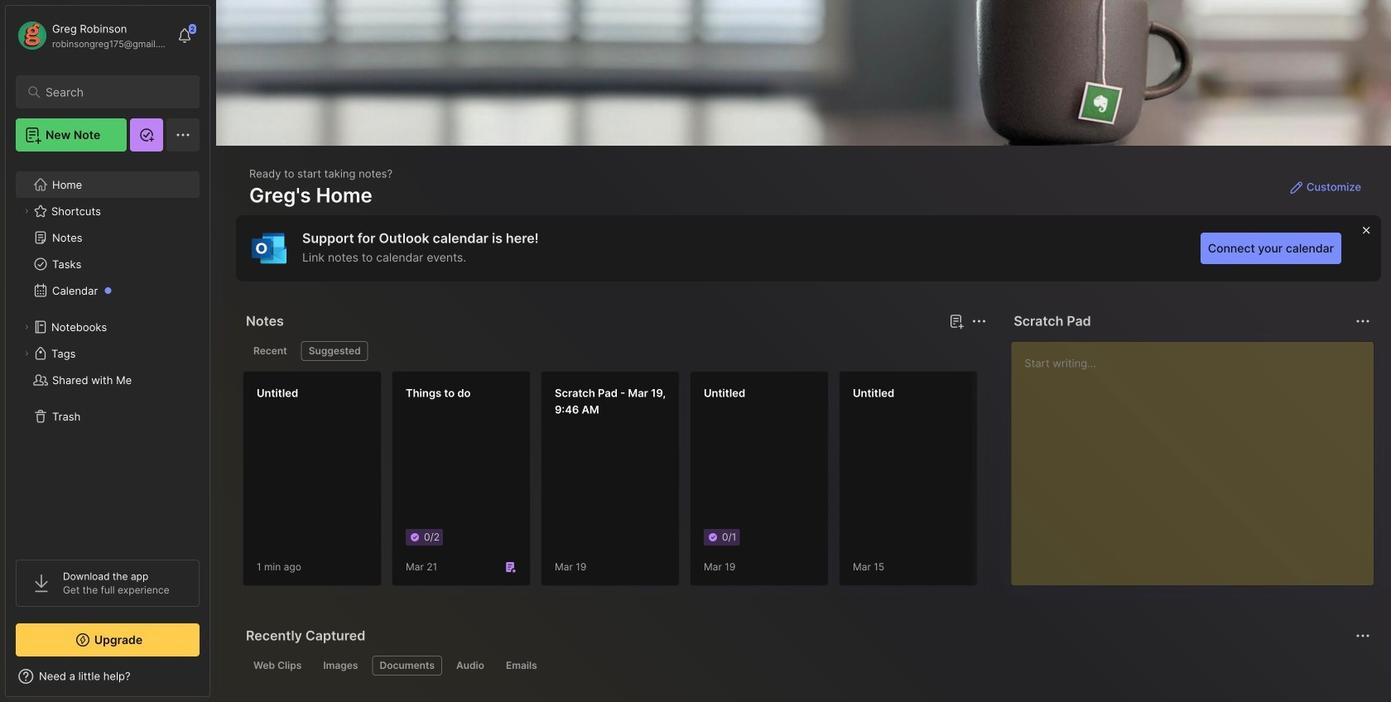 Task type: describe. For each thing, give the bounding box(es) containing it.
0 vertical spatial more actions image
[[969, 311, 989, 331]]

click to collapse image
[[209, 672, 221, 691]]

1 vertical spatial more actions image
[[1353, 626, 1373, 646]]

2 tab list from the top
[[246, 656, 1368, 676]]

Account field
[[16, 19, 169, 52]]

none search field inside main element
[[46, 82, 178, 102]]

Search text field
[[46, 84, 178, 100]]

expand notebooks image
[[22, 322, 31, 332]]

tree inside main element
[[6, 161, 209, 545]]



Task type: vqa. For each thing, say whether or not it's contained in the screenshot.
Tasks BUTTON
no



Task type: locate. For each thing, give the bounding box(es) containing it.
1 horizontal spatial more actions image
[[1353, 626, 1373, 646]]

Start writing… text field
[[1025, 342, 1373, 572]]

1 vertical spatial more actions field
[[1351, 624, 1375, 648]]

1 tab list from the top
[[246, 341, 984, 361]]

main element
[[0, 0, 215, 702]]

More actions field
[[967, 310, 991, 333], [1351, 624, 1375, 648]]

WHAT'S NEW field
[[6, 663, 209, 690]]

1 horizontal spatial more actions field
[[1351, 624, 1375, 648]]

tab list
[[246, 341, 984, 361], [246, 656, 1368, 676]]

0 horizontal spatial more actions field
[[967, 310, 991, 333]]

tab
[[246, 341, 295, 361], [301, 341, 368, 361], [246, 656, 309, 676], [316, 656, 366, 676], [372, 656, 442, 676], [449, 656, 492, 676], [498, 656, 545, 676]]

None search field
[[46, 82, 178, 102]]

0 horizontal spatial more actions image
[[969, 311, 989, 331]]

tree
[[6, 161, 209, 545]]

1 vertical spatial tab list
[[246, 656, 1368, 676]]

0 vertical spatial tab list
[[246, 341, 984, 361]]

row group
[[243, 371, 1391, 596]]

more actions image
[[969, 311, 989, 331], [1353, 626, 1373, 646]]

expand tags image
[[22, 349, 31, 359]]

0 vertical spatial more actions field
[[967, 310, 991, 333]]



